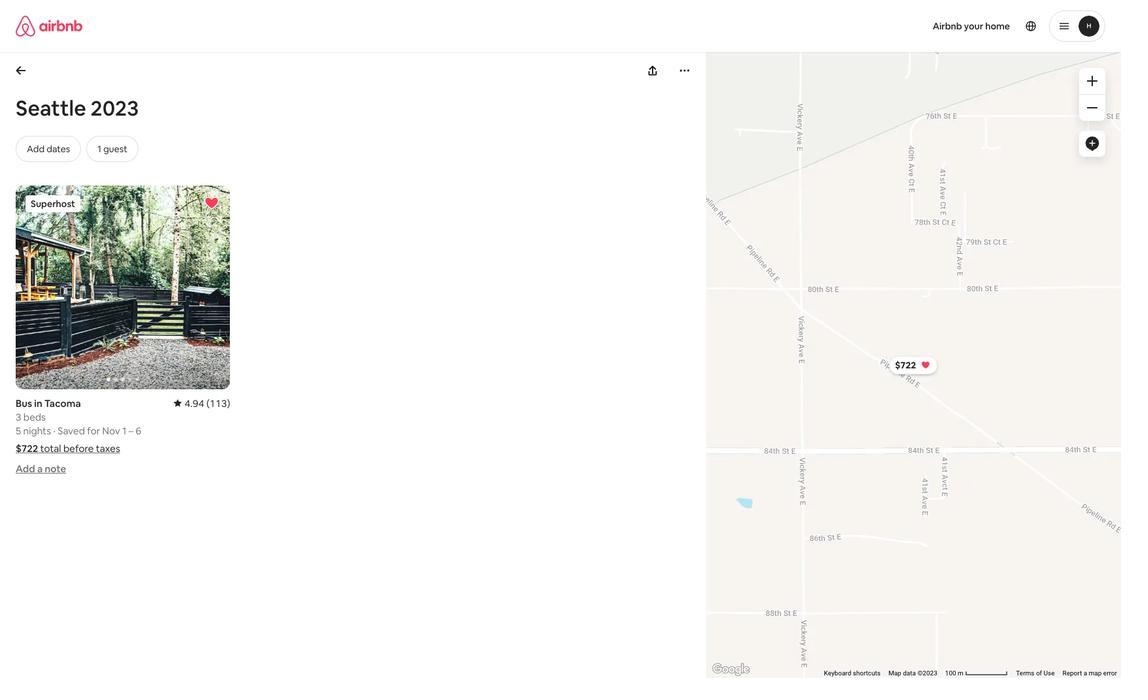 Task type: locate. For each thing, give the bounding box(es) containing it.
error
[[1104, 670, 1118, 677]]

keyboard shortcuts button
[[825, 670, 881, 679]]

$722 inside bus in tacoma 3 beds 5 nights · saved for nov 1 – 6 $722 total before taxes
[[16, 443, 38, 455]]

add dates
[[27, 143, 70, 155]]

5
[[16, 425, 21, 437]]

total
[[40, 443, 61, 455]]

zoom in image
[[1088, 76, 1098, 86]]

1 vertical spatial add
[[16, 463, 35, 475]]

airbnb your home link
[[926, 12, 1019, 40]]

taxes
[[96, 443, 120, 455]]

terms
[[1017, 670, 1035, 677]]

report a map error link
[[1064, 670, 1118, 677]]

of
[[1037, 670, 1043, 677]]

report
[[1064, 670, 1083, 677]]

add inside dropdown button
[[27, 143, 45, 155]]

1 horizontal spatial a
[[1085, 670, 1088, 677]]

add
[[27, 143, 45, 155], [16, 463, 35, 475]]

0 horizontal spatial 1
[[98, 143, 101, 155]]

$722
[[896, 360, 917, 371], [16, 443, 38, 455]]

1 inside bus in tacoma 3 beds 5 nights · saved for nov 1 – 6 $722 total before taxes
[[122, 425, 126, 437]]

add left dates
[[27, 143, 45, 155]]

a left map
[[1085, 670, 1088, 677]]

1
[[98, 143, 101, 155], [122, 425, 126, 437]]

add a place to the map image
[[1085, 136, 1101, 152]]

before
[[63, 443, 94, 455]]

1 left –
[[122, 425, 126, 437]]

google map
including 1 saved stay. region
[[690, 0, 1122, 679]]

1 vertical spatial $722
[[16, 443, 38, 455]]

dates
[[47, 143, 70, 155]]

1 vertical spatial a
[[1085, 670, 1088, 677]]

6
[[136, 425, 141, 437]]

0 horizontal spatial $722
[[16, 443, 38, 455]]

shortcuts
[[854, 670, 881, 677]]

terms of use link
[[1017, 670, 1056, 677]]

a left note
[[37, 463, 43, 475]]

bus
[[16, 397, 32, 410]]

100 m
[[946, 670, 966, 677]]

map
[[1090, 670, 1103, 677]]

add left note
[[16, 463, 35, 475]]

0 vertical spatial $722
[[896, 360, 917, 371]]

100 m button
[[942, 670, 1013, 679]]

a for add
[[37, 463, 43, 475]]

nov
[[102, 425, 120, 437]]

in
[[34, 397, 42, 410]]

group
[[16, 186, 230, 390]]

1 left guest
[[98, 143, 101, 155]]

m
[[959, 670, 964, 677]]

remove from wishlist: bus in tacoma image
[[204, 195, 220, 211]]

saved
[[58, 425, 85, 437]]

100
[[946, 670, 957, 677]]

a
[[37, 463, 43, 475], [1085, 670, 1088, 677]]

0 vertical spatial 1
[[98, 143, 101, 155]]

©2023
[[918, 670, 938, 677]]

1 vertical spatial 1
[[122, 425, 126, 437]]

keyboard
[[825, 670, 852, 677]]

1 horizontal spatial $722
[[896, 360, 917, 371]]

0 vertical spatial add
[[27, 143, 45, 155]]

(113)
[[207, 397, 230, 410]]

airbnb
[[933, 20, 963, 32]]

1 horizontal spatial 1
[[122, 425, 126, 437]]

guest
[[103, 143, 127, 155]]

0 horizontal spatial a
[[37, 463, 43, 475]]

0 vertical spatial a
[[37, 463, 43, 475]]

profile element
[[577, 0, 1106, 52]]

$722 inside button
[[896, 360, 917, 371]]

add for add a note
[[16, 463, 35, 475]]



Task type: describe. For each thing, give the bounding box(es) containing it.
terms of use
[[1017, 670, 1056, 677]]

tacoma
[[44, 397, 81, 410]]

4.94 out of 5 average rating,  113 reviews image
[[174, 397, 230, 410]]

$722 button
[[890, 356, 939, 375]]

seattle
[[16, 95, 86, 122]]

report a map error
[[1064, 670, 1118, 677]]

add a note
[[16, 463, 66, 475]]

1 inside 1 guest dropdown button
[[98, 143, 101, 155]]

a for report
[[1085, 670, 1088, 677]]

note
[[45, 463, 66, 475]]

bus in tacoma 3 beds 5 nights · saved for nov 1 – 6 $722 total before taxes
[[16, 397, 141, 455]]

use
[[1045, 670, 1056, 677]]

1 guest button
[[87, 136, 139, 162]]

your
[[965, 20, 984, 32]]

data
[[904, 670, 917, 677]]

·
[[53, 425, 55, 437]]

4.94 (113)
[[185, 397, 230, 410]]

2023
[[91, 95, 139, 122]]

add for add dates
[[27, 143, 45, 155]]

–
[[129, 425, 134, 437]]

3
[[16, 411, 21, 424]]

beds
[[23, 411, 46, 424]]

map data ©2023
[[889, 670, 938, 677]]

4.94
[[185, 397, 204, 410]]

seattle 2023
[[16, 95, 139, 122]]

keyboard shortcuts
[[825, 670, 881, 677]]

airbnb your home
[[933, 20, 1011, 32]]

map
[[889, 670, 902, 677]]

add a note button
[[16, 463, 66, 475]]

google image
[[710, 662, 753, 679]]

zoom out image
[[1088, 103, 1098, 113]]

1 guest
[[98, 143, 127, 155]]

home
[[986, 20, 1011, 32]]

nights
[[23, 425, 51, 437]]

add dates button
[[16, 136, 81, 162]]

for
[[87, 425, 100, 437]]



Task type: vqa. For each thing, say whether or not it's contained in the screenshot.
taxes
yes



